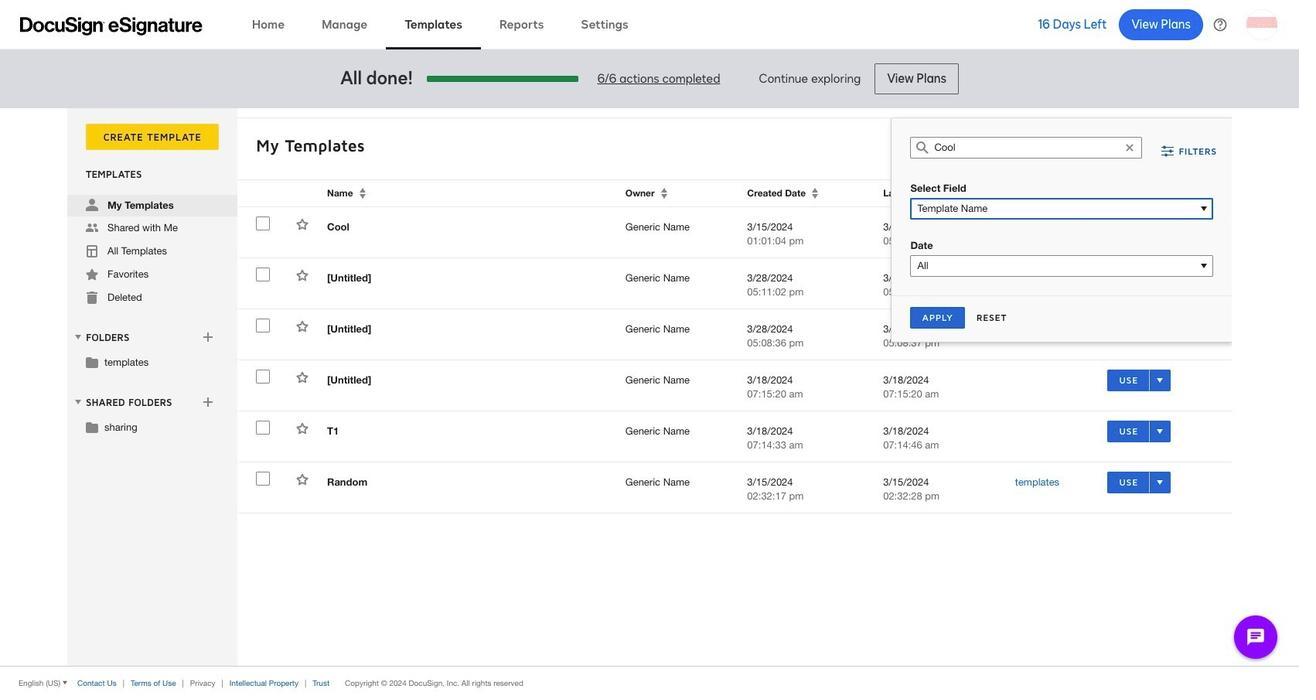 Task type: vqa. For each thing, say whether or not it's contained in the screenshot.
top "Add [Untitled] To Favorites" image
yes



Task type: describe. For each thing, give the bounding box(es) containing it.
view folders image
[[72, 331, 84, 343]]

secondary navigation region
[[67, 108, 1236, 666]]

add [untitled] to favorites image
[[296, 320, 309, 333]]

star filled image
[[86, 268, 98, 281]]

templates image
[[86, 245, 98, 257]]

shared image
[[86, 222, 98, 234]]

view shared folders image
[[72, 396, 84, 408]]

add random to favorites image
[[296, 473, 309, 486]]



Task type: locate. For each thing, give the bounding box(es) containing it.
docusign esignature image
[[20, 17, 203, 35]]

add [untitled] to favorites image down add cool to favorites icon at top left
[[296, 269, 309, 281]]

folder image
[[86, 421, 98, 433]]

add t1 to favorites image
[[296, 422, 309, 435]]

your uploaded profile image image
[[1247, 9, 1277, 40]]

add cool to favorites image
[[296, 218, 309, 230]]

1 add [untitled] to favorites image from the top
[[296, 269, 309, 281]]

trash image
[[86, 292, 98, 304]]

add [untitled] to favorites image
[[296, 269, 309, 281], [296, 371, 309, 384]]

1 vertical spatial add [untitled] to favorites image
[[296, 371, 309, 384]]

0 vertical spatial add [untitled] to favorites image
[[296, 269, 309, 281]]

more info region
[[0, 666, 1299, 699]]

Search My Templates text field
[[934, 138, 1119, 158]]

add [untitled] to favorites image down add [untitled] to favorites image
[[296, 371, 309, 384]]

user image
[[86, 199, 98, 211]]

folder image
[[86, 356, 98, 368]]

2 add [untitled] to favorites image from the top
[[296, 371, 309, 384]]



